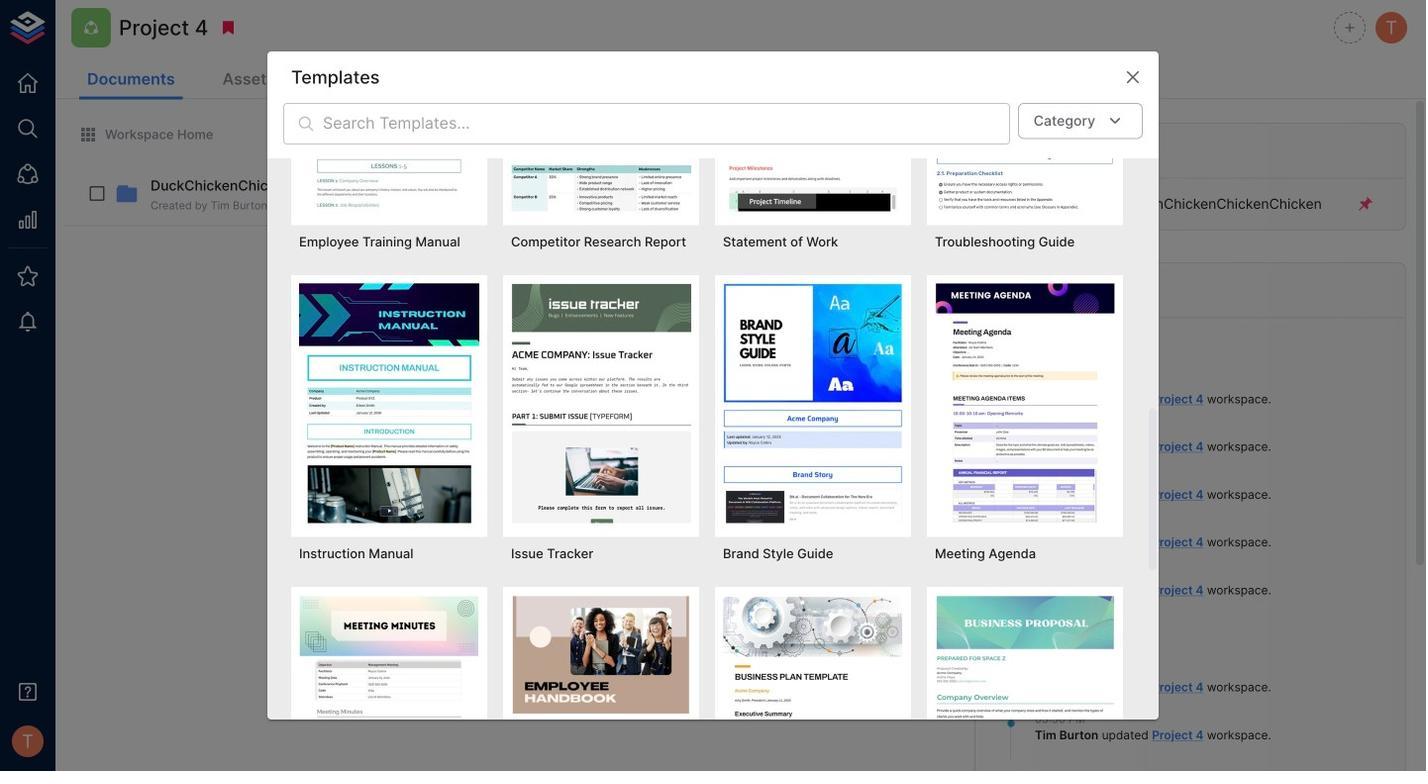 Task type: locate. For each thing, give the bounding box(es) containing it.
statement of work image
[[723, 0, 904, 212]]

troubleshooting guide image
[[935, 0, 1116, 212]]

meeting minutes image
[[299, 595, 480, 772]]

business plan image
[[723, 595, 904, 772]]

employee training manual image
[[299, 0, 480, 212]]

instruction manual image
[[299, 283, 480, 524]]

brand style guide image
[[723, 283, 904, 524]]

competitor research report image
[[511, 0, 692, 212]]

dialog
[[267, 0, 1159, 772]]

meeting agenda image
[[935, 283, 1116, 524]]

remove bookmark image
[[219, 19, 237, 37]]

issue tracker image
[[511, 283, 692, 524]]



Task type: describe. For each thing, give the bounding box(es) containing it.
unpin image
[[1357, 195, 1375, 213]]

business proposal image
[[935, 595, 1116, 772]]

Search Templates... text field
[[323, 103, 1010, 145]]

employee handbook image
[[511, 595, 692, 772]]



Task type: vqa. For each thing, say whether or not it's contained in the screenshot.
dialog
yes



